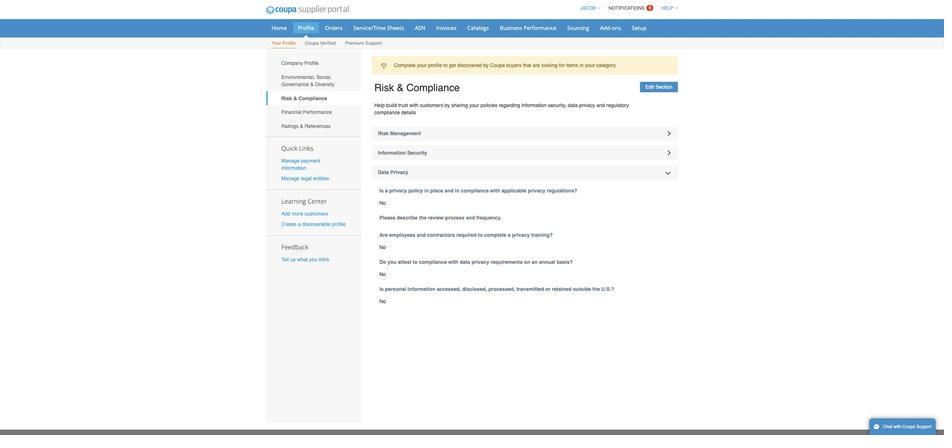 Task type: vqa. For each thing, say whether or not it's contained in the screenshot.
Choose Coupa Commodities that best describe your company's primary products and/or services. Public Sourcing Events will get populated based on the selection.
no



Task type: locate. For each thing, give the bounding box(es) containing it.
you right what
[[309, 257, 317, 263]]

1 horizontal spatial customers
[[420, 103, 443, 108]]

with up "accessed,"
[[448, 260, 458, 265]]

discoverable
[[302, 222, 331, 228]]

business
[[500, 24, 522, 31]]

a right complete
[[508, 233, 511, 238]]

2 vertical spatial coupa
[[902, 425, 915, 430]]

coupa
[[305, 40, 319, 46], [490, 63, 505, 68], [902, 425, 915, 430]]

to inside alert
[[443, 63, 448, 68]]

information up manage legal entities link
[[281, 165, 306, 171]]

0 horizontal spatial customers
[[305, 211, 328, 217]]

policies
[[481, 103, 497, 108]]

information left security,
[[522, 103, 547, 108]]

service/time sheets link
[[349, 22, 409, 33]]

a for is
[[385, 188, 388, 194]]

2 horizontal spatial a
[[508, 233, 511, 238]]

think
[[319, 257, 329, 263]]

with up details
[[409, 103, 418, 108]]

0 horizontal spatial data
[[460, 260, 470, 265]]

to right attest
[[413, 260, 418, 265]]

1 horizontal spatial coupa
[[490, 63, 505, 68]]

center
[[308, 197, 327, 206]]

information for manage payment information
[[281, 165, 306, 171]]

coupa verified
[[305, 40, 336, 46]]

0 vertical spatial customers
[[420, 103, 443, 108]]

entities
[[313, 176, 329, 182]]

you right do
[[388, 260, 397, 265]]

performance up references
[[303, 110, 332, 115]]

2 horizontal spatial to
[[478, 233, 483, 238]]

and left regulatory
[[597, 103, 605, 108]]

data
[[568, 103, 578, 108], [460, 260, 470, 265]]

please
[[379, 215, 395, 221]]

to left "get"
[[443, 63, 448, 68]]

compliance inside help build trust with customers by sharing your policies regarding information security, data privacy and regulatory compliance details
[[374, 110, 400, 116]]

0 vertical spatial information
[[522, 103, 547, 108]]

compliance
[[374, 110, 400, 116], [461, 188, 489, 194], [419, 260, 447, 265]]

1 horizontal spatial help
[[661, 5, 674, 11]]

business performance
[[500, 24, 556, 31]]

in left place
[[424, 188, 429, 194]]

no down personal
[[379, 299, 386, 305]]

profile right discoverable
[[332, 222, 346, 228]]

0 vertical spatial support
[[365, 40, 382, 46]]

0 horizontal spatial profile
[[332, 222, 346, 228]]

manage legal entities link
[[281, 176, 329, 182]]

0 vertical spatial compliance
[[406, 82, 460, 94]]

looking
[[541, 63, 557, 68]]

premium
[[345, 40, 364, 46]]

1 vertical spatial data
[[460, 260, 470, 265]]

profile
[[298, 24, 314, 31], [282, 40, 296, 46], [304, 60, 319, 66]]

compliance up the financial performance link
[[298, 96, 327, 101]]

1 is from the top
[[379, 188, 384, 194]]

attest
[[398, 260, 411, 265]]

2 no from the top
[[379, 245, 386, 251]]

by
[[483, 63, 489, 68], [445, 103, 450, 108]]

coupa right 'chat'
[[902, 425, 915, 430]]

chat with coupa support button
[[869, 419, 936, 436]]

2 horizontal spatial coupa
[[902, 425, 915, 430]]

information inside help build trust with customers by sharing your policies regarding information security, data privacy and regulatory compliance details
[[522, 103, 547, 108]]

compliance down build
[[374, 110, 400, 116]]

1 horizontal spatial support
[[916, 425, 932, 430]]

business performance link
[[495, 22, 561, 33]]

1 vertical spatial performance
[[303, 110, 332, 115]]

service/time sheets
[[353, 24, 404, 31]]

0 horizontal spatial you
[[309, 257, 317, 263]]

payment
[[301, 158, 320, 164]]

profile up environmental, social, governance & diversity link on the top of page
[[304, 60, 319, 66]]

information security button
[[372, 146, 678, 160]]

profile down coupa supplier portal image on the left top
[[298, 24, 314, 31]]

2 vertical spatial a
[[508, 233, 511, 238]]

risk inside risk management dropdown button
[[378, 131, 389, 137]]

a right create
[[298, 222, 301, 228]]

asn link
[[410, 22, 430, 33]]

1 vertical spatial compliance
[[298, 96, 327, 101]]

0 horizontal spatial to
[[413, 260, 418, 265]]

help inside help build trust with customers by sharing your policies regarding information security, data privacy and regulatory compliance details
[[374, 103, 385, 108]]

manage down quick
[[281, 158, 300, 164]]

compliance right attest
[[419, 260, 447, 265]]

privacy left policy
[[389, 188, 407, 194]]

0 vertical spatial a
[[385, 188, 388, 194]]

manage left legal
[[281, 176, 300, 182]]

coupa left buyers
[[490, 63, 505, 68]]

accessed,
[[437, 287, 461, 293]]

0 vertical spatial profile
[[298, 24, 314, 31]]

risk up financial
[[281, 96, 292, 101]]

0 vertical spatial risk & compliance
[[374, 82, 460, 94]]

with right 'chat'
[[893, 425, 901, 430]]

1 vertical spatial profile
[[282, 40, 296, 46]]

security
[[407, 150, 427, 156]]

risk & compliance up trust
[[374, 82, 460, 94]]

sourcing
[[567, 24, 589, 31]]

0
[[649, 5, 651, 10]]

1 vertical spatial information
[[281, 165, 306, 171]]

0 horizontal spatial the
[[419, 215, 427, 221]]

2 manage from the top
[[281, 176, 300, 182]]

describe
[[397, 215, 418, 221]]

0 horizontal spatial performance
[[303, 110, 332, 115]]

help right 0
[[661, 5, 674, 11]]

1 horizontal spatial compliance
[[406, 82, 460, 94]]

by right "discovered"
[[483, 63, 489, 68]]

1 horizontal spatial by
[[483, 63, 489, 68]]

2 horizontal spatial your
[[585, 63, 595, 68]]

1 vertical spatial help
[[374, 103, 385, 108]]

0 vertical spatial performance
[[524, 24, 556, 31]]

0 horizontal spatial risk & compliance
[[281, 96, 327, 101]]

by inside complete your profile to get discovered by coupa buyers that are looking for items in your category. alert
[[483, 63, 489, 68]]

edit section
[[645, 84, 672, 90]]

by left sharing
[[445, 103, 450, 108]]

complete
[[394, 63, 416, 68]]

manage for manage payment information
[[281, 158, 300, 164]]

coupa supplier portal image
[[261, 1, 354, 19]]

profile link
[[293, 22, 319, 33]]

information security
[[378, 150, 427, 156]]

risk up build
[[374, 82, 394, 94]]

a
[[385, 188, 388, 194], [298, 222, 301, 228], [508, 233, 511, 238]]

compliance up frequency.
[[461, 188, 489, 194]]

your profile
[[272, 40, 296, 46]]

2 is from the top
[[379, 287, 384, 293]]

navigation
[[577, 1, 678, 15]]

2 horizontal spatial in
[[580, 63, 584, 68]]

legal
[[301, 176, 312, 182]]

to
[[443, 63, 448, 68], [478, 233, 483, 238], [413, 260, 418, 265]]

financial
[[281, 110, 302, 115]]

performance right the business
[[524, 24, 556, 31]]

policy
[[408, 188, 423, 194]]

privacy inside help build trust with customers by sharing your policies regarding information security, data privacy and regulatory compliance details
[[579, 103, 595, 108]]

in inside complete your profile to get discovered by coupa buyers that are looking for items in your category. alert
[[580, 63, 584, 68]]

your
[[272, 40, 281, 46]]

1 manage from the top
[[281, 158, 300, 164]]

profile for company profile
[[304, 60, 319, 66]]

1 vertical spatial customers
[[305, 211, 328, 217]]

no
[[379, 200, 386, 206], [379, 245, 386, 251], [379, 272, 386, 278], [379, 299, 386, 305]]

is a privacy policy in place and in compliance with applicable privacy regulations?
[[379, 188, 577, 194]]

to for discovered
[[443, 63, 448, 68]]

manage inside manage payment information
[[281, 158, 300, 164]]

2 vertical spatial profile
[[304, 60, 319, 66]]

0 horizontal spatial compliance
[[298, 96, 327, 101]]

personal
[[385, 287, 406, 293]]

no up the please
[[379, 200, 386, 206]]

risk up the information
[[378, 131, 389, 137]]

help inside navigation
[[661, 5, 674, 11]]

4 no from the top
[[379, 299, 386, 305]]

privacy right security,
[[579, 103, 595, 108]]

create
[[281, 222, 297, 228]]

2 vertical spatial risk
[[378, 131, 389, 137]]

a down data
[[385, 188, 388, 194]]

annual
[[539, 260, 555, 265]]

do you attest to compliance with data privacy requirements on an annual basis?
[[379, 260, 573, 265]]

1 horizontal spatial the
[[592, 287, 600, 293]]

sourcing link
[[563, 22, 594, 33]]

with inside help build trust with customers by sharing your policies regarding information security, data privacy and regulatory compliance details
[[409, 103, 418, 108]]

2 horizontal spatial information
[[522, 103, 547, 108]]

0 horizontal spatial help
[[374, 103, 385, 108]]

premium support link
[[345, 39, 382, 48]]

help for help build trust with customers by sharing your policies regarding information security, data privacy and regulatory compliance details
[[374, 103, 385, 108]]

coupa inside button
[[902, 425, 915, 430]]

2 vertical spatial information
[[407, 287, 435, 293]]

profile right the your
[[282, 40, 296, 46]]

information
[[378, 150, 406, 156]]

us
[[290, 257, 296, 263]]

1 vertical spatial a
[[298, 222, 301, 228]]

the left "u.s.?"
[[592, 287, 600, 293]]

coupa left verified at top left
[[305, 40, 319, 46]]

3 no from the top
[[379, 272, 386, 278]]

customers inside help build trust with customers by sharing your policies regarding information security, data privacy and regulatory compliance details
[[420, 103, 443, 108]]

0 vertical spatial data
[[568, 103, 578, 108]]

no down do
[[379, 272, 386, 278]]

information security heading
[[372, 146, 678, 160]]

information right personal
[[407, 287, 435, 293]]

place
[[430, 188, 443, 194]]

regulatory
[[606, 103, 629, 108]]

no down are
[[379, 245, 386, 251]]

to right required
[[478, 233, 483, 238]]

is left personal
[[379, 287, 384, 293]]

0 vertical spatial is
[[379, 188, 384, 194]]

information inside manage payment information
[[281, 165, 306, 171]]

your right the complete
[[417, 63, 427, 68]]

1 vertical spatial is
[[379, 287, 384, 293]]

ratings & references link
[[266, 119, 361, 133]]

privacy left training?
[[512, 233, 530, 238]]

data right security,
[[568, 103, 578, 108]]

the left review
[[419, 215, 427, 221]]

profile left "get"
[[428, 63, 442, 68]]

& up trust
[[397, 82, 404, 94]]

for
[[559, 63, 565, 68]]

invoices
[[436, 24, 457, 31]]

1 vertical spatial to
[[478, 233, 483, 238]]

0 horizontal spatial support
[[365, 40, 382, 46]]

1 horizontal spatial performance
[[524, 24, 556, 31]]

0 horizontal spatial a
[[298, 222, 301, 228]]

0 horizontal spatial by
[[445, 103, 450, 108]]

in right place
[[455, 188, 459, 194]]

privacy
[[579, 103, 595, 108], [389, 188, 407, 194], [528, 188, 545, 194], [512, 233, 530, 238], [472, 260, 489, 265]]

compliance down "get"
[[406, 82, 460, 94]]

0 vertical spatial profile
[[428, 63, 442, 68]]

required
[[456, 233, 477, 238]]

risk & compliance up financial performance
[[281, 96, 327, 101]]

0 vertical spatial coupa
[[305, 40, 319, 46]]

risk inside risk & compliance link
[[281, 96, 292, 101]]

1 horizontal spatial profile
[[428, 63, 442, 68]]

risk
[[374, 82, 394, 94], [281, 96, 292, 101], [378, 131, 389, 137]]

buyers
[[506, 63, 521, 68]]

1 horizontal spatial data
[[568, 103, 578, 108]]

in right items in the top right of the page
[[580, 63, 584, 68]]

verified
[[320, 40, 336, 46]]

category.
[[596, 63, 617, 68]]

ratings
[[281, 123, 298, 129]]

and right process on the left of the page
[[466, 215, 475, 221]]

governance
[[281, 82, 309, 87]]

is down data
[[379, 188, 384, 194]]

add
[[281, 211, 290, 217]]

is for is a privacy policy in place and in compliance with applicable privacy regulations?
[[379, 188, 384, 194]]

1 horizontal spatial a
[[385, 188, 388, 194]]

edit
[[645, 84, 654, 90]]

help left build
[[374, 103, 385, 108]]

your left category.
[[585, 63, 595, 68]]

you inside button
[[309, 257, 317, 263]]

0 vertical spatial compliance
[[374, 110, 400, 116]]

0 horizontal spatial compliance
[[374, 110, 400, 116]]

and right employees
[[417, 233, 426, 238]]

0 vertical spatial manage
[[281, 158, 300, 164]]

1 horizontal spatial to
[[443, 63, 448, 68]]

2 vertical spatial to
[[413, 260, 418, 265]]

ons
[[612, 24, 621, 31]]

performance for business performance
[[524, 24, 556, 31]]

customers left sharing
[[420, 103, 443, 108]]

0 horizontal spatial information
[[281, 165, 306, 171]]

catalogs link
[[463, 22, 494, 33]]

1 vertical spatial coupa
[[490, 63, 505, 68]]

1 vertical spatial by
[[445, 103, 450, 108]]

you
[[309, 257, 317, 263], [388, 260, 397, 265]]

1 horizontal spatial you
[[388, 260, 397, 265]]

1 vertical spatial support
[[916, 425, 932, 430]]

& down governance
[[293, 96, 297, 101]]

compliance
[[406, 82, 460, 94], [298, 96, 327, 101]]

help
[[661, 5, 674, 11], [374, 103, 385, 108]]

1 horizontal spatial compliance
[[419, 260, 447, 265]]

with
[[409, 103, 418, 108], [490, 188, 500, 194], [448, 260, 458, 265], [893, 425, 901, 430]]

1 vertical spatial profile
[[332, 222, 346, 228]]

please describe the review process and frequency.
[[379, 215, 502, 221]]

0 vertical spatial help
[[661, 5, 674, 11]]

data down are employees and contractors required to complete a privacy training?
[[460, 260, 470, 265]]

0 horizontal spatial coupa
[[305, 40, 319, 46]]

2 horizontal spatial compliance
[[461, 188, 489, 194]]

your right sharing
[[469, 103, 479, 108]]

1 horizontal spatial your
[[469, 103, 479, 108]]

customers up discoverable
[[305, 211, 328, 217]]

0 vertical spatial by
[[483, 63, 489, 68]]

orders
[[325, 24, 343, 31]]

0 horizontal spatial your
[[417, 63, 427, 68]]

financial performance link
[[266, 105, 361, 119]]

& left diversity
[[310, 82, 314, 87]]

information
[[522, 103, 547, 108], [281, 165, 306, 171], [407, 287, 435, 293]]

1 horizontal spatial information
[[407, 287, 435, 293]]

1 vertical spatial manage
[[281, 176, 300, 182]]

0 vertical spatial to
[[443, 63, 448, 68]]

navigation containing notifications 0
[[577, 1, 678, 15]]

1 vertical spatial risk
[[281, 96, 292, 101]]



Task type: describe. For each thing, give the bounding box(es) containing it.
ratings & references
[[281, 123, 331, 129]]

1 horizontal spatial risk & compliance
[[374, 82, 460, 94]]

2 vertical spatial compliance
[[419, 260, 447, 265]]

add more customers link
[[281, 211, 328, 217]]

profile inside 'link'
[[298, 24, 314, 31]]

add-ons
[[600, 24, 621, 31]]

u.s.?
[[601, 287, 614, 293]]

sharing
[[451, 103, 468, 108]]

manage legal entities
[[281, 176, 329, 182]]

home link
[[267, 22, 292, 33]]

an
[[532, 260, 538, 265]]

add more customers
[[281, 211, 328, 217]]

financial performance
[[281, 110, 332, 115]]

setup link
[[627, 22, 651, 33]]

& inside environmental, social, governance & diversity
[[310, 82, 314, 87]]

environmental, social, governance & diversity
[[281, 74, 334, 87]]

data privacy button
[[372, 165, 678, 180]]

risk management
[[378, 131, 421, 137]]

orders link
[[320, 22, 347, 33]]

1 no from the top
[[379, 200, 386, 206]]

edit section link
[[640, 82, 678, 92]]

that
[[523, 63, 531, 68]]

quick
[[281, 144, 297, 153]]

contractors
[[427, 233, 455, 238]]

what
[[297, 257, 308, 263]]

are
[[533, 63, 540, 68]]

management
[[390, 131, 421, 137]]

information for is personal information accessed, disclosed, processed, transmitted or retained outside the u.s.?
[[407, 287, 435, 293]]

regarding
[[499, 103, 520, 108]]

and right place
[[445, 188, 454, 194]]

notifications
[[609, 5, 645, 11]]

coupa inside alert
[[490, 63, 505, 68]]

risk management heading
[[372, 126, 678, 141]]

coupa verified link
[[305, 39, 336, 48]]

privacy down data privacy heading
[[528, 188, 545, 194]]

help for help
[[661, 5, 674, 11]]

manage for manage legal entities
[[281, 176, 300, 182]]

by inside help build trust with customers by sharing your policies regarding information security, data privacy and regulatory compliance details
[[445, 103, 450, 108]]

and inside help build trust with customers by sharing your policies regarding information security, data privacy and regulatory compliance details
[[597, 103, 605, 108]]

more
[[292, 211, 303, 217]]

company profile
[[281, 60, 319, 66]]

0 vertical spatial the
[[419, 215, 427, 221]]

home
[[272, 24, 287, 31]]

data
[[378, 170, 389, 176]]

regulations?
[[547, 188, 577, 194]]

privacy left requirements
[[472, 260, 489, 265]]

details
[[401, 110, 416, 116]]

is for is personal information accessed, disclosed, processed, transmitted or retained outside the u.s.?
[[379, 287, 384, 293]]

links
[[299, 144, 313, 153]]

chat with coupa support
[[883, 425, 932, 430]]

performance for financial performance
[[303, 110, 332, 115]]

premium support
[[345, 40, 382, 46]]

with inside button
[[893, 425, 901, 430]]

create a discoverable profile link
[[281, 222, 346, 228]]

notifications 0
[[609, 5, 651, 11]]

a for create
[[298, 222, 301, 228]]

profile inside complete your profile to get discovered by coupa buyers that are looking for items in your category. alert
[[428, 63, 442, 68]]

with left applicable
[[490, 188, 500, 194]]

requirements
[[491, 260, 523, 265]]

environmental,
[[281, 74, 315, 80]]

invoices link
[[431, 22, 461, 33]]

build
[[386, 103, 397, 108]]

privacy
[[390, 170, 408, 176]]

complete your profile to get discovered by coupa buyers that are looking for items in your category. alert
[[372, 56, 678, 75]]

1 vertical spatial the
[[592, 287, 600, 293]]

sheets
[[387, 24, 404, 31]]

your profile link
[[271, 39, 296, 48]]

1 vertical spatial risk & compliance
[[281, 96, 327, 101]]

frequency.
[[476, 215, 502, 221]]

section
[[656, 84, 672, 90]]

diversity
[[315, 82, 334, 87]]

review
[[428, 215, 444, 221]]

process
[[445, 215, 465, 221]]

trust
[[398, 103, 408, 108]]

& right ratings
[[300, 123, 303, 129]]

data privacy heading
[[372, 165, 678, 180]]

0 horizontal spatial in
[[424, 188, 429, 194]]

employees
[[389, 233, 415, 238]]

company
[[281, 60, 303, 66]]

disclosed,
[[462, 287, 487, 293]]

social,
[[316, 74, 332, 80]]

chat
[[883, 425, 892, 430]]

support inside "chat with coupa support" button
[[916, 425, 932, 430]]

create a discoverable profile
[[281, 222, 346, 228]]

add-ons link
[[595, 22, 626, 33]]

manage payment information
[[281, 158, 320, 171]]

jacob
[[580, 5, 596, 11]]

get
[[449, 63, 456, 68]]

applicable
[[502, 188, 526, 194]]

company profile link
[[266, 56, 361, 70]]

quick links
[[281, 144, 313, 153]]

is personal information accessed, disclosed, processed, transmitted or retained outside the u.s.?
[[379, 287, 614, 293]]

risk & compliance link
[[266, 91, 361, 105]]

profile for your profile
[[282, 40, 296, 46]]

data privacy
[[378, 170, 408, 176]]

data inside help build trust with customers by sharing your policies regarding information security, data privacy and regulatory compliance details
[[568, 103, 578, 108]]

your inside help build trust with customers by sharing your policies regarding information security, data privacy and regulatory compliance details
[[469, 103, 479, 108]]

1 horizontal spatial in
[[455, 188, 459, 194]]

to for with
[[413, 260, 418, 265]]

0 vertical spatial risk
[[374, 82, 394, 94]]

service/time
[[353, 24, 386, 31]]

on
[[524, 260, 530, 265]]

help link
[[658, 5, 678, 11]]

transmitted
[[517, 287, 544, 293]]

support inside premium support link
[[365, 40, 382, 46]]

1 vertical spatial compliance
[[461, 188, 489, 194]]

help build trust with customers by sharing your policies regarding information security, data privacy and regulatory compliance details
[[374, 103, 629, 116]]



